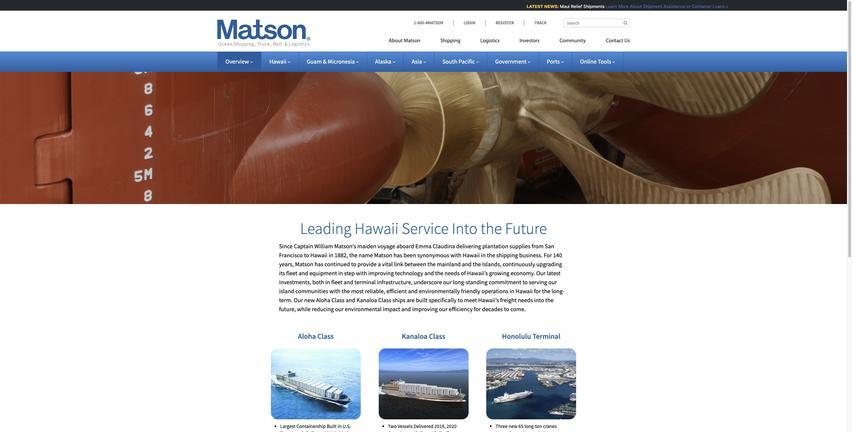 Task type: vqa. For each thing, say whether or not it's contained in the screenshot.


Task type: locate. For each thing, give the bounding box(es) containing it.
1 vertical spatial with
[[356, 269, 367, 277]]

environmental
[[345, 305, 382, 313]]

ports link
[[547, 58, 564, 65]]

long- right 65 on the bottom
[[524, 423, 535, 429]]

specifically
[[429, 296, 457, 304]]

voyage
[[378, 242, 395, 250]]

track link
[[524, 20, 547, 26]]

matson down 1-
[[404, 38, 420, 44]]

continuously
[[503, 260, 535, 268]]

supplies
[[510, 242, 530, 250]]

matson inside top menu navigation
[[404, 38, 420, 44]]

business.
[[519, 251, 543, 259]]

0 vertical spatial about
[[628, 4, 640, 9]]

future,
[[279, 305, 296, 313]]

new left 65 on the bottom
[[509, 423, 518, 429]]

for down 'meet'
[[474, 305, 481, 313]]

largest
[[280, 423, 295, 429]]

upgrading
[[536, 260, 562, 268]]

service
[[402, 218, 449, 238]]

hawaii's up decades
[[478, 296, 499, 304]]

more
[[617, 4, 627, 9]]

honolulu terminal link
[[502, 331, 561, 341]]

1 vertical spatial about
[[389, 38, 403, 44]]

three
[[496, 423, 508, 429]]

2 horizontal spatial long-
[[552, 287, 565, 295]]

improving down built
[[412, 305, 438, 313]]

1 vertical spatial needs
[[518, 296, 533, 304]]

0 vertical spatial long-
[[453, 278, 466, 286]]

0 horizontal spatial fleet
[[286, 269, 297, 277]]

shipping
[[496, 251, 518, 259]]

1882,
[[335, 251, 348, 259]]

fleet up investments,
[[286, 269, 297, 277]]

needs up come.
[[518, 296, 533, 304]]

captain
[[294, 242, 313, 250]]

and up underscore
[[424, 269, 434, 277]]

overview link
[[226, 58, 253, 65]]

fleet down equipment
[[331, 278, 342, 286]]

2 vertical spatial with
[[329, 287, 340, 295]]

0 horizontal spatial about
[[389, 38, 403, 44]]

built
[[416, 296, 428, 304]]

hawaii's up standing
[[467, 269, 488, 277]]

long- down the latest on the bottom of page
[[552, 287, 565, 295]]

1 horizontal spatial our
[[536, 269, 546, 277]]

to down captain
[[304, 251, 309, 259]]

0 vertical spatial needs
[[445, 269, 460, 277]]

micronesia
[[328, 58, 355, 65]]

guam & micronesia
[[307, 58, 355, 65]]

about matson link
[[389, 35, 430, 49]]

login
[[464, 20, 475, 26]]

1 vertical spatial has
[[315, 260, 323, 268]]

1 horizontal spatial has
[[394, 251, 402, 259]]

about
[[628, 4, 640, 9], [389, 38, 403, 44]]

shipping link
[[430, 35, 470, 49]]

about inside top menu navigation
[[389, 38, 403, 44]]

0 horizontal spatial our
[[294, 296, 303, 304]]

ton
[[535, 423, 542, 429]]

1 horizontal spatial improving
[[412, 305, 438, 313]]

our right reducing
[[335, 305, 344, 313]]

needs down mainland
[[445, 269, 460, 277]]

containership
[[296, 423, 326, 429]]

our up serving
[[536, 269, 546, 277]]

communities
[[295, 287, 328, 295]]

1 horizontal spatial long-
[[524, 423, 535, 429]]

pacific
[[459, 58, 475, 65]]

has up link
[[394, 251, 402, 259]]

with up terminal
[[356, 269, 367, 277]]

0 vertical spatial has
[[394, 251, 402, 259]]

with down equipment
[[329, 287, 340, 295]]

0 vertical spatial improving
[[368, 269, 394, 277]]

0 horizontal spatial improving
[[368, 269, 394, 277]]

1 horizontal spatial kanaloa
[[402, 331, 428, 341]]

new down "communities"
[[304, 296, 315, 304]]

1 horizontal spatial fleet
[[331, 278, 342, 286]]

1 horizontal spatial with
[[356, 269, 367, 277]]

in up freight
[[510, 287, 514, 295]]

0 vertical spatial with
[[450, 251, 461, 259]]

us
[[624, 38, 630, 44]]

the left most
[[342, 287, 350, 295]]

0 horizontal spatial kanaloa
[[357, 296, 377, 304]]

2 vertical spatial long-
[[524, 423, 535, 429]]

the up plantation
[[481, 218, 502, 238]]

infrastructure,
[[377, 278, 413, 286]]

0 horizontal spatial matson
[[295, 260, 313, 268]]

about up alaska link
[[389, 38, 403, 44]]

for
[[534, 287, 541, 295], [474, 305, 481, 313]]

to up 'step'
[[351, 260, 356, 268]]

a
[[378, 260, 381, 268]]

0 horizontal spatial needs
[[445, 269, 460, 277]]

hawaii up maiden
[[355, 218, 399, 238]]

register link
[[485, 20, 524, 26]]

1 vertical spatial matson
[[374, 251, 392, 259]]

new
[[304, 296, 315, 304], [509, 423, 518, 429]]

hawaii's
[[467, 269, 488, 277], [478, 296, 499, 304]]

growing
[[489, 269, 509, 277]]

0 vertical spatial for
[[534, 287, 541, 295]]

0 vertical spatial hawaii's
[[467, 269, 488, 277]]

loans
[[711, 4, 723, 9]]

None search field
[[563, 19, 630, 27]]

search image
[[624, 21, 628, 25]]

of
[[461, 269, 466, 277]]

0 vertical spatial aloha
[[316, 296, 330, 304]]

mainland
[[437, 260, 461, 268]]

alaska
[[375, 58, 391, 65]]

1 horizontal spatial for
[[534, 287, 541, 295]]

honolulu terminal
[[502, 331, 561, 341]]

0 vertical spatial matson
[[404, 38, 420, 44]]

investors
[[520, 38, 540, 44]]

our up while
[[294, 296, 303, 304]]

future
[[505, 218, 547, 238]]

aloha down while
[[298, 331, 316, 341]]

continued
[[325, 260, 350, 268]]

2 horizontal spatial with
[[450, 251, 461, 259]]

largest containership built in u.s.
[[280, 423, 351, 429]]

0 horizontal spatial new
[[304, 296, 315, 304]]

1 horizontal spatial needs
[[518, 296, 533, 304]]

140
[[553, 251, 562, 259]]

1 horizontal spatial matson
[[374, 251, 392, 259]]

plantation
[[482, 242, 508, 250]]

the up "islands," on the bottom right of the page
[[487, 251, 495, 259]]

0 vertical spatial kanaloa
[[357, 296, 377, 304]]

about right more
[[628, 4, 640, 9]]

underscore
[[414, 278, 442, 286]]

65
[[519, 423, 523, 429]]

the down mainland
[[435, 269, 443, 277]]

0 horizontal spatial for
[[474, 305, 481, 313]]

for down serving
[[534, 287, 541, 295]]

government
[[495, 58, 527, 65]]

2 horizontal spatial matson
[[404, 38, 420, 44]]

u.s.
[[343, 423, 351, 429]]

to
[[304, 251, 309, 259], [351, 260, 356, 268], [523, 278, 528, 286], [458, 296, 463, 304], [504, 305, 509, 313]]

matson down the 'francisco'
[[295, 260, 313, 268]]

shipments
[[582, 4, 603, 9]]

1 horizontal spatial new
[[509, 423, 518, 429]]

meet
[[464, 296, 477, 304]]

alaska link
[[375, 58, 395, 65]]

name
[[359, 251, 373, 259]]

about matson
[[389, 38, 420, 44]]

aloha up reducing
[[316, 296, 330, 304]]

contact us link
[[596, 35, 630, 49]]

logistics link
[[470, 35, 510, 49]]

banner image
[[0, 41, 847, 204]]

0 vertical spatial new
[[304, 296, 315, 304]]

2 vertical spatial matson
[[295, 260, 313, 268]]

leading hawaii service into the future
[[300, 218, 547, 238]]

cranes
[[543, 423, 557, 429]]

francisco
[[279, 251, 303, 259]]

the
[[481, 218, 502, 238], [349, 251, 357, 259], [487, 251, 495, 259], [427, 260, 436, 268], [473, 260, 481, 268], [435, 269, 443, 277], [342, 287, 350, 295], [542, 287, 550, 295], [545, 296, 554, 304]]

two
[[388, 423, 397, 429]]

0 horizontal spatial has
[[315, 260, 323, 268]]

and down are
[[401, 305, 411, 313]]

long- down of
[[453, 278, 466, 286]]

improving down a
[[368, 269, 394, 277]]

1 vertical spatial for
[[474, 305, 481, 313]]

vessels
[[398, 423, 413, 429]]

in left u.s.
[[338, 423, 342, 429]]

learn more about shipment assistance or container loans > link
[[604, 4, 727, 9]]

into
[[534, 296, 544, 304]]

with up mainland
[[450, 251, 461, 259]]

1 horizontal spatial about
[[628, 4, 640, 9]]

long-
[[453, 278, 466, 286], [552, 287, 565, 295], [524, 423, 535, 429]]

has up equipment
[[315, 260, 323, 268]]

matson
[[404, 38, 420, 44], [374, 251, 392, 259], [295, 260, 313, 268]]

our down the latest on the bottom of page
[[548, 278, 557, 286]]

friendly
[[461, 287, 480, 295]]

synonymous
[[417, 251, 449, 259]]

in right both
[[325, 278, 330, 286]]

step
[[344, 269, 355, 277]]

matson down voyage
[[374, 251, 392, 259]]

the down synonymous
[[427, 260, 436, 268]]

new inside since captain william matson's maiden voyage aboard emma claudina delivering plantation supplies from san francisco to hawaii in 1882, the name matson has been synonymous with hawaii in the shipping business. for 140 years, matson has continued to provide a vital link between the mainland and the islands, continuously upgrading its fleet and equipment in step with improving technology and the needs of hawaii's growing economy. our latest investments, both in fleet and terminal infrastructure, underscore our long-standing commitment to serving our island communities with the most reliable, efficient and environmentally friendly operations in hawaii for the long- term. our new aloha class and kanaloa class ships are built specifically to meet hawaii's freight needs into the future, while reducing our environmental impact and improving our efficiency for decades to come.
[[304, 296, 315, 304]]

Search search field
[[563, 19, 630, 27]]



Task type: describe. For each thing, give the bounding box(es) containing it.
guam
[[307, 58, 322, 65]]

hawaii down delivering
[[463, 251, 480, 259]]

top menu navigation
[[389, 35, 630, 49]]

reducing
[[312, 305, 334, 313]]

guam & micronesia link
[[307, 58, 359, 65]]

in left 'step'
[[338, 269, 343, 277]]

and up of
[[462, 260, 472, 268]]

community link
[[550, 35, 596, 49]]

0 horizontal spatial long-
[[453, 278, 466, 286]]

the up into
[[542, 287, 550, 295]]

matson's
[[334, 242, 356, 250]]

2020
[[447, 423, 457, 429]]

hawaii down serving
[[516, 287, 533, 295]]

leading
[[300, 218, 351, 238]]

overview
[[226, 58, 249, 65]]

aloha inside since captain william matson's maiden voyage aboard emma claudina delivering plantation supplies from san francisco to hawaii in 1882, the name matson has been synonymous with hawaii in the shipping business. for 140 years, matson has continued to provide a vital link between the mainland and the islands, continuously upgrading its fleet and equipment in step with improving technology and the needs of hawaii's growing economy. our latest investments, both in fleet and terminal infrastructure, underscore our long-standing commitment to serving our island communities with the most reliable, efficient and environmentally friendly operations in hawaii for the long- term. our new aloha class and kanaloa class ships are built specifically to meet hawaii's freight needs into the future, while reducing our environmental impact and improving our efficiency for decades to come.
[[316, 296, 330, 304]]

our down 'specifically'
[[439, 305, 448, 313]]

maiden
[[357, 242, 376, 250]]

reliable,
[[365, 287, 385, 295]]

login link
[[453, 20, 485, 26]]

and up investments,
[[299, 269, 308, 277]]

while
[[297, 305, 311, 313]]

emma
[[415, 242, 432, 250]]

provide
[[358, 260, 377, 268]]

terminal
[[533, 331, 561, 341]]

aloha class link
[[298, 331, 334, 341]]

islands,
[[482, 260, 501, 268]]

news:
[[543, 4, 557, 9]]

online
[[580, 58, 597, 65]]

two vessels delivered 2019, 2020
[[388, 423, 457, 429]]

and up are
[[408, 287, 418, 295]]

hawaii down the william
[[310, 251, 327, 259]]

0 vertical spatial fleet
[[286, 269, 297, 277]]

and down most
[[346, 296, 355, 304]]

the left "islands," on the bottom right of the page
[[473, 260, 481, 268]]

relief
[[569, 4, 581, 9]]

learn
[[604, 4, 616, 9]]

aloha image
[[271, 348, 361, 419]]

logistics
[[480, 38, 500, 44]]

south pacific
[[442, 58, 475, 65]]

1 vertical spatial new
[[509, 423, 518, 429]]

1 vertical spatial hawaii's
[[478, 296, 499, 304]]

commitment
[[489, 278, 521, 286]]

for
[[544, 251, 552, 259]]

delivering
[[456, 242, 481, 250]]

since captain william matson's maiden voyage aboard emma claudina delivering plantation supplies from san francisco to hawaii in 1882, the name matson has been synonymous with hawaii in the shipping business. for 140 years, matson has continued to provide a vital link between the mainland and the islands, continuously upgrading its fleet and equipment in step with improving technology and the needs of hawaii's growing economy. our latest investments, both in fleet and terminal infrastructure, underscore our long-standing commitment to serving our island communities with the most reliable, efficient and environmentally friendly operations in hawaii for the long- term. our new aloha class and kanaloa class ships are built specifically to meet hawaii's freight needs into the future, while reducing our environmental impact and improving our efficiency for decades to come.
[[279, 242, 565, 313]]

most
[[351, 287, 364, 295]]

ships
[[392, 296, 406, 304]]

to down economy.
[[523, 278, 528, 286]]

matson's kanaloa class con-ro vessel. image
[[379, 348, 469, 419]]

latest
[[525, 4, 542, 9]]

in up "islands," on the bottom right of the page
[[481, 251, 486, 259]]

shipping
[[440, 38, 460, 44]]

1-800-4matson
[[414, 20, 443, 26]]

vital
[[382, 260, 393, 268]]

2019,
[[434, 423, 446, 429]]

0 horizontal spatial with
[[329, 287, 340, 295]]

community
[[560, 38, 586, 44]]

operations
[[482, 287, 508, 295]]

kanaloa class link
[[402, 331, 445, 341]]

asia link
[[412, 58, 426, 65]]

investments,
[[279, 278, 311, 286]]

to down freight
[[504, 305, 509, 313]]

&
[[323, 58, 327, 65]]

the right into
[[545, 296, 554, 304]]

hawaii down blue matson logo with ocean, shipping, truck, rail and logistics written beneath it. at the left top of page
[[269, 58, 286, 65]]

1 vertical spatial fleet
[[331, 278, 342, 286]]

1-
[[414, 20, 417, 26]]

1-800-4matson link
[[414, 20, 453, 26]]

our up environmentally
[[443, 278, 452, 286]]

and down 'step'
[[344, 278, 353, 286]]

island
[[279, 287, 294, 295]]

4matson
[[425, 20, 443, 26]]

built
[[327, 423, 337, 429]]

honolulu
[[502, 331, 531, 341]]

online tools
[[580, 58, 611, 65]]

three new 65 long-ton cranes
[[496, 423, 557, 429]]

investors link
[[510, 35, 550, 49]]

san
[[545, 242, 554, 250]]

link
[[394, 260, 403, 268]]

kanaloa inside since captain william matson's maiden voyage aboard emma claudina delivering plantation supplies from san francisco to hawaii in 1882, the name matson has been synonymous with hawaii in the shipping business. for 140 years, matson has continued to provide a vital link between the mainland and the islands, continuously upgrading its fleet and equipment in step with improving technology and the needs of hawaii's growing economy. our latest investments, both in fleet and terminal infrastructure, underscore our long-standing commitment to serving our island communities with the most reliable, efficient and environmentally friendly operations in hawaii for the long- term. our new aloha class and kanaloa class ships are built specifically to meet hawaii's freight needs into the future, while reducing our environmental impact and improving our efficiency for decades to come.
[[357, 296, 377, 304]]

aloha class
[[298, 331, 334, 341]]

assistance
[[662, 4, 684, 9]]

shipment
[[642, 4, 661, 9]]

efficiency
[[449, 305, 473, 313]]

equipment
[[309, 269, 337, 277]]

term.
[[279, 296, 293, 304]]

freight
[[500, 296, 517, 304]]

tools
[[598, 58, 611, 65]]

1 vertical spatial aloha
[[298, 331, 316, 341]]

track
[[534, 20, 547, 26]]

asia
[[412, 58, 422, 65]]

environmentally
[[419, 287, 460, 295]]

south
[[442, 58, 457, 65]]

serving
[[529, 278, 547, 286]]

are
[[407, 296, 415, 304]]

years,
[[279, 260, 294, 268]]

government link
[[495, 58, 531, 65]]

1 vertical spatial improving
[[412, 305, 438, 313]]

terminal
[[354, 278, 376, 286]]

matson containership entering port of honolulu. image
[[486, 348, 576, 419]]

1 vertical spatial our
[[294, 296, 303, 304]]

between
[[404, 260, 426, 268]]

blue matson logo with ocean, shipping, truck, rail and logistics written beneath it. image
[[217, 20, 310, 47]]

>
[[724, 4, 727, 9]]

aboard
[[396, 242, 414, 250]]

the right 1882,
[[349, 251, 357, 259]]

0 vertical spatial our
[[536, 269, 546, 277]]

to up 'efficiency'
[[458, 296, 463, 304]]

impact
[[383, 305, 400, 313]]

in left 1882,
[[329, 251, 333, 259]]

1 vertical spatial kanaloa
[[402, 331, 428, 341]]

ports
[[547, 58, 560, 65]]

1 vertical spatial long-
[[552, 287, 565, 295]]



